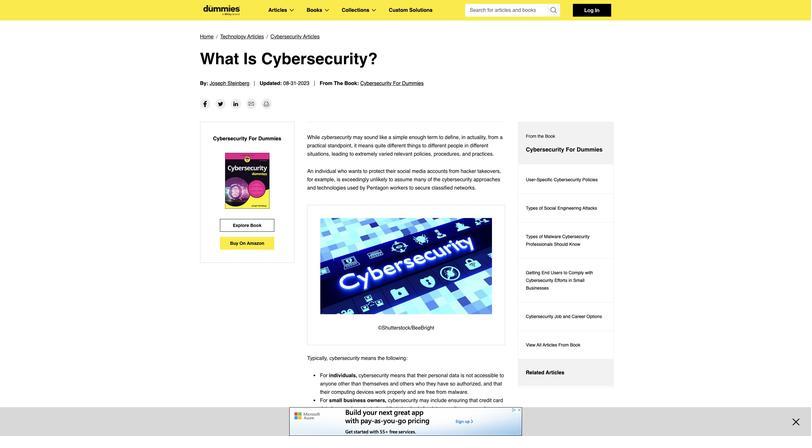 Task type: describe. For each thing, give the bounding box(es) containing it.
of for types of social engineering attacks
[[539, 206, 543, 211]]

and inside an individual who wants to protect their social media accounts from hacker takeovers, for example, is exceedingly unlikely to assume many of the cybersecurity approaches and technologies used by pentagon workers to secure classified networks.
[[307, 185, 316, 191]]

cybersecurity means that their personal data is not accessible to anyone other than themselves and others who they have so authorized, and that their computing devices work properly and are free from malware.
[[320, 373, 504, 395]]

they
[[426, 381, 436, 387]]

cybersecurity inside getting end users to comply with cybersecurity efforts in small businesses
[[526, 278, 553, 283]]

other
[[338, 381, 350, 387]]

online
[[372, 423, 387, 429]]

3 different from the left
[[470, 143, 488, 149]]

collections
[[342, 7, 369, 13]]

types of malware cybersecurity professionals should know link
[[518, 223, 614, 259]]

book inside cybersecurity for dummies tab
[[545, 134, 555, 139]]

cybersecurity articles link
[[271, 33, 320, 41]]

interact
[[414, 431, 431, 436]]

outsiders
[[371, 431, 392, 436]]

and inside 'cybersecurity may include ensuring that credit card data is properly protected and that standards for data security are properly implemented at point-of-sale registers.'
[[379, 406, 388, 412]]

computing
[[331, 390, 355, 395]]

define,
[[445, 135, 460, 140]]

of inside an individual who wants to protect their social media accounts from hacker takeovers, for example, is exceedingly unlikely to assume many of the cybersecurity approaches and technologies used by pentagon workers to secure classified networks.
[[428, 177, 432, 183]]

and inside may sound like a simple enough term to define, in actuality, from a practical standpoint, it means quite different things to different people in different situations, leading to extremely varied relevant policies, procedures, and practices.
[[462, 151, 471, 157]]

articles left open article categories icon
[[268, 7, 287, 13]]

unlikely
[[370, 177, 387, 183]]

quite
[[375, 143, 386, 149]]

technology
[[220, 34, 246, 40]]

to right wants
[[363, 169, 368, 174]]

that up registers.
[[389, 406, 398, 412]]

leading
[[332, 151, 348, 157]]

approaches
[[474, 177, 500, 183]]

explore book link
[[220, 219, 274, 232]]

steinberg
[[228, 81, 249, 86]]

cybersecurity inside the cybersecurity job and career options link
[[526, 314, 553, 319]]

cybersecurity for dummies tab list
[[518, 122, 614, 388]]

open article categories image
[[290, 9, 294, 12]]

book:
[[344, 81, 359, 86]]

0 horizontal spatial data
[[320, 406, 330, 412]]

1 horizontal spatial data
[[430, 406, 440, 412]]

related articles tab
[[518, 359, 614, 386]]

articles for cybersecurity articles
[[303, 34, 320, 40]]

enough
[[409, 135, 426, 140]]

devices
[[356, 390, 374, 395]]

from inside an individual who wants to protect their social media accounts from hacker takeovers, for example, is exceedingly unlikely to assume many of the cybersecurity approaches and technologies used by pentagon workers to secure classified networks.
[[449, 169, 459, 174]]

not
[[466, 373, 473, 379]]

from the book: cybersecurity for dummies
[[320, 81, 424, 86]]

cybersecurity inside cybersecurity articles link
[[271, 34, 302, 40]]

extremely
[[355, 151, 377, 157]]

work
[[375, 390, 386, 395]]

security
[[442, 406, 459, 412]]

individuals,
[[329, 373, 357, 379]]

0 vertical spatial dummies
[[402, 81, 424, 86]]

sound
[[364, 135, 378, 140]]

accounts
[[427, 169, 448, 174]]

by:
[[200, 81, 208, 86]]

untrusted
[[348, 431, 370, 436]]

businesses
[[526, 286, 549, 291]]

related articles
[[526, 370, 564, 376]]

2 different from the left
[[428, 143, 446, 149]]

explore
[[233, 223, 249, 228]]

servers
[[320, 431, 337, 436]]

home
[[200, 34, 214, 40]]

cybersecurity inside cybersecurity means that their personal data is not accessible to anyone other than themselves and others who they have so authorized, and that their computing devices work properly and are free from malware.
[[359, 373, 389, 379]]

media
[[412, 169, 426, 174]]

types for types of malware cybersecurity professionals should know
[[526, 234, 538, 239]]

properly inside cybersecurity means that their personal data is not accessible to anyone other than themselves and others who they have so authorized, and that their computing devices work properly and are free from malware.
[[387, 390, 406, 395]]

at
[[351, 415, 355, 420]]

practices.
[[472, 151, 494, 157]]

options
[[587, 314, 602, 319]]

is inside 'cybersecurity may include ensuring that credit card data is properly protected and that standards for data security are properly implemented at point-of-sale registers.'
[[331, 406, 335, 412]]

home link
[[200, 33, 214, 41]]

cybersecurity for dummies link
[[360, 81, 424, 86]]

individual
[[315, 169, 336, 174]]

may sound like a simple enough term to define, in actuality, from a practical standpoint, it means quite different things to different people in different situations, leading to extremely varied relevant policies, procedures, and practices.
[[307, 135, 503, 157]]

0 horizontal spatial dummies
[[258, 136, 281, 142]]

log in
[[584, 7, 600, 13]]

cookie consent banner dialog
[[0, 413, 811, 436]]

so
[[450, 381, 455, 387]]

may for firms conducting online business,
[[445, 423, 455, 429]]

attacks
[[583, 206, 597, 211]]

cybersecurity articles
[[271, 34, 320, 40]]

small
[[573, 278, 585, 283]]

term
[[428, 135, 438, 140]]

book image image
[[225, 153, 270, 209]]

standpoint,
[[328, 143, 353, 149]]

custom solutions
[[389, 7, 433, 13]]

owners,
[[367, 398, 387, 404]]

cybersecurity may include protecting servers that untrusted outsiders regularly interact with.
[[320, 423, 496, 436]]

an
[[307, 169, 314, 174]]

log in link
[[573, 4, 611, 17]]

articles for technology articles
[[247, 34, 264, 40]]

data inside cybersecurity means that their personal data is not accessible to anyone other than themselves and others who they have so authorized, and that their computing devices work properly and are free from malware.
[[449, 373, 459, 379]]

cybersecurity inside "cybersecurity may include protecting servers that untrusted outsiders regularly interact with."
[[414, 423, 444, 429]]

social
[[397, 169, 410, 174]]

typically, cybersecurity means the following:
[[307, 356, 408, 361]]

means inside may sound like a simple enough term to define, in actuality, from a practical standpoint, it means quite different things to different people in different situations, leading to extremely varied relevant policies, procedures, and practices.
[[358, 143, 374, 149]]

policies,
[[414, 151, 432, 157]]

have
[[437, 381, 449, 387]]

articles right the all
[[543, 342, 557, 348]]

while cybersecurity
[[307, 135, 352, 140]]

cybersecurity?
[[261, 49, 378, 68]]

explore book
[[233, 223, 262, 228]]

and left others on the bottom
[[390, 381, 399, 387]]

are inside 'cybersecurity may include ensuring that credit card data is properly protected and that standards for data security are properly implemented at point-of-sale registers.'
[[461, 406, 468, 412]]

cybersecurity for dummies tab
[[518, 122, 614, 164]]

is inside cybersecurity means that their personal data is not accessible to anyone other than themselves and others who they have so authorized, and that their computing devices work properly and are free from malware.
[[461, 373, 464, 379]]

the inside an individual who wants to protect their social media accounts from hacker takeovers, for example, is exceedingly unlikely to assume many of the cybersecurity approaches and technologies used by pentagon workers to secure classified networks.
[[433, 177, 441, 183]]

to inside cybersecurity means that their personal data is not accessible to anyone other than themselves and others who they have so authorized, and that their computing devices work properly and are free from malware.
[[500, 373, 504, 379]]

pentagon
[[367, 185, 389, 191]]

an individual who wants to protect their social media accounts from hacker takeovers, for example, is exceedingly unlikely to assume many of the cybersecurity approaches and technologies used by pentagon workers to secure classified networks.
[[307, 169, 501, 191]]

to inside getting end users to comply with cybersecurity efforts in small businesses
[[564, 270, 568, 275]]

secure
[[415, 185, 430, 191]]

networks.
[[454, 185, 476, 191]]

business,
[[389, 423, 412, 429]]

than
[[351, 381, 361, 387]]

card
[[493, 398, 503, 404]]

point-
[[356, 415, 369, 420]]

for inside tab
[[566, 146, 575, 153]]

end
[[542, 270, 550, 275]]

sale
[[375, 415, 385, 420]]

1 different from the left
[[387, 143, 406, 149]]

accessible
[[474, 373, 498, 379]]



Task type: vqa. For each thing, say whether or not it's contained in the screenshot.
rightmost real
no



Task type: locate. For each thing, give the bounding box(es) containing it.
technology articles
[[220, 34, 264, 40]]

joseph steinberg link
[[210, 81, 249, 86]]

include inside 'cybersecurity may include ensuring that credit card data is properly protected and that standards for data security are properly implemented at point-of-sale registers.'
[[431, 398, 447, 404]]

means
[[358, 143, 374, 149], [361, 356, 376, 361], [390, 373, 406, 379]]

open book categories image
[[325, 9, 329, 12]]

to right term
[[439, 135, 443, 140]]

2 types from the top
[[526, 234, 538, 239]]

from left hacker
[[449, 169, 459, 174]]

workers
[[390, 185, 408, 191]]

efforts
[[555, 278, 567, 283]]

from down have
[[436, 390, 447, 395]]

1 horizontal spatial from
[[526, 134, 536, 139]]

means up others on the bottom
[[390, 373, 406, 379]]

may inside may sound like a simple enough term to define, in actuality, from a practical standpoint, it means quite different things to different people in different situations, leading to extremely varied relevant policies, procedures, and practices.
[[353, 135, 363, 140]]

2 vertical spatial book
[[570, 342, 580, 348]]

may up it
[[353, 135, 363, 140]]

to left secure
[[409, 185, 414, 191]]

who left they
[[416, 381, 425, 387]]

are down ensuring
[[461, 406, 468, 412]]

articles for related articles
[[546, 370, 564, 376]]

standards
[[399, 406, 422, 412]]

1 vertical spatial of
[[539, 206, 543, 211]]

1 vertical spatial for
[[423, 406, 429, 412]]

from inside cybersecurity for dummies tab
[[526, 134, 536, 139]]

users
[[551, 270, 563, 275]]

what
[[200, 49, 239, 68]]

cybersecurity for dummies
[[213, 136, 281, 142], [526, 146, 603, 153]]

in
[[462, 135, 466, 140], [465, 143, 469, 149], [569, 278, 572, 283]]

that up others on the bottom
[[407, 373, 416, 379]]

from for from the book: cybersecurity for dummies
[[320, 81, 333, 86]]

is up implemented
[[331, 406, 335, 412]]

1 vertical spatial types
[[526, 234, 538, 239]]

cybersecurity
[[271, 34, 302, 40], [360, 81, 392, 86], [213, 136, 247, 142], [526, 146, 564, 153], [554, 177, 581, 182], [562, 234, 590, 239], [526, 278, 553, 283], [526, 314, 553, 319]]

1 horizontal spatial dummies
[[402, 81, 424, 86]]

user-specific cybersecurity policies link
[[518, 166, 614, 194]]

their inside an individual who wants to protect their social media accounts from hacker takeovers, for example, is exceedingly unlikely to assume many of the cybersecurity approaches and technologies used by pentagon workers to secure classified networks.
[[386, 169, 396, 174]]

technology articles link
[[220, 33, 264, 41]]

cybersecurity may include ensuring that credit card data is properly protected and that standards for data security are properly implemented at point-of-sale registers.
[[320, 398, 503, 420]]

2 vertical spatial may
[[445, 423, 455, 429]]

0 vertical spatial of
[[428, 177, 432, 183]]

1 vertical spatial the
[[433, 177, 441, 183]]

include left protecting
[[456, 423, 472, 429]]

in right people
[[465, 143, 469, 149]]

1 vertical spatial include
[[456, 423, 472, 429]]

Search for articles and books text field
[[465, 4, 548, 17]]

group
[[465, 4, 560, 17]]

1 vertical spatial cybersecurity for dummies
[[526, 146, 603, 153]]

properly down 'credit'
[[470, 406, 488, 412]]

relevant
[[394, 151, 412, 157]]

different down simple
[[387, 143, 406, 149]]

in right define,
[[462, 135, 466, 140]]

cybersecurity for dummies inside tab
[[526, 146, 603, 153]]

08-
[[283, 81, 291, 86]]

may down security
[[445, 423, 455, 429]]

1 horizontal spatial who
[[416, 381, 425, 387]]

takeovers,
[[478, 169, 501, 174]]

and down people
[[462, 151, 471, 157]]

may inside 'cybersecurity may include ensuring that credit card data is properly protected and that standards for data security are properly implemented at point-of-sale registers.'
[[420, 398, 429, 404]]

for down an
[[307, 177, 313, 183]]

articles
[[268, 7, 287, 13], [247, 34, 264, 40], [303, 34, 320, 40], [543, 342, 557, 348], [546, 370, 564, 376]]

1 vertical spatial may
[[420, 398, 429, 404]]

all
[[537, 342, 542, 348]]

joseph
[[210, 81, 226, 86]]

1 horizontal spatial is
[[337, 177, 341, 183]]

like
[[379, 135, 387, 140]]

technologies
[[317, 185, 346, 191]]

credit
[[479, 398, 492, 404]]

0 vertical spatial are
[[417, 390, 425, 395]]

2 vertical spatial in
[[569, 278, 572, 283]]

1 horizontal spatial properly
[[387, 390, 406, 395]]

of up professionals
[[539, 234, 543, 239]]

types inside types of malware cybersecurity professionals should know
[[526, 234, 538, 239]]

0 horizontal spatial cybersecurity for dummies
[[213, 136, 281, 142]]

it
[[354, 143, 357, 149]]

types left social
[[526, 206, 538, 211]]

0 horizontal spatial from
[[436, 390, 447, 395]]

1 a from the left
[[389, 135, 391, 140]]

protect
[[369, 169, 385, 174]]

1 vertical spatial book
[[250, 223, 262, 228]]

user-
[[526, 177, 537, 182]]

and down accessible
[[484, 381, 492, 387]]

cybersecurity job and career options
[[526, 314, 602, 319]]

buy
[[230, 240, 238, 246]]

2 horizontal spatial different
[[470, 143, 488, 149]]

that down the firms
[[338, 431, 347, 436]]

the
[[538, 134, 544, 139], [433, 177, 441, 183], [378, 356, 385, 361]]

properly down others on the bottom
[[387, 390, 406, 395]]

hacker
[[461, 169, 476, 174]]

2 horizontal spatial from
[[488, 135, 499, 140]]

properly up at at bottom
[[337, 406, 355, 412]]

view all articles from book
[[526, 342, 580, 348]]

are inside cybersecurity means that their personal data is not accessible to anyone other than themselves and others who they have so authorized, and that their computing devices work properly and are free from malware.
[[417, 390, 425, 395]]

cybersecurity up individuals,
[[329, 356, 359, 361]]

1 horizontal spatial different
[[428, 143, 446, 149]]

cybersecurity inside types of malware cybersecurity professionals should know
[[562, 234, 590, 239]]

cybersecurity up networks.
[[442, 177, 472, 183]]

1 horizontal spatial include
[[456, 423, 472, 429]]

practical
[[307, 143, 326, 149]]

logo image
[[200, 5, 243, 16]]

for inside 'cybersecurity may include ensuring that credit card data is properly protected and that standards for data security are properly implemented at point-of-sale registers.'
[[423, 406, 429, 412]]

a right actuality,
[[500, 135, 503, 140]]

2 horizontal spatial data
[[449, 373, 459, 379]]

0 horizontal spatial a
[[389, 135, 391, 140]]

1 vertical spatial in
[[465, 143, 469, 149]]

is up technologies
[[337, 177, 341, 183]]

that inside "cybersecurity may include protecting servers that untrusted outsiders regularly interact with."
[[338, 431, 347, 436]]

articles inside button
[[546, 370, 564, 376]]

what is cybersecurity?
[[200, 49, 378, 68]]

the
[[334, 81, 343, 86]]

2 vertical spatial dummies
[[577, 146, 603, 153]]

from inside cybersecurity means that their personal data is not accessible to anyone other than themselves and others who they have so authorized, and that their computing devices work properly and are free from malware.
[[436, 390, 447, 395]]

articles up cybersecurity?
[[303, 34, 320, 40]]

for
[[307, 177, 313, 183], [423, 406, 429, 412]]

from inside may sound like a simple enough term to define, in actuality, from a practical standpoint, it means quite different things to different people in different situations, leading to extremely varied relevant policies, procedures, and practices.
[[488, 135, 499, 140]]

1 vertical spatial means
[[361, 356, 376, 361]]

1 horizontal spatial book
[[545, 134, 555, 139]]

user-specific cybersecurity policies
[[526, 177, 598, 182]]

career
[[572, 314, 585, 319]]

social
[[544, 206, 556, 211]]

0 vertical spatial is
[[337, 177, 341, 183]]

getting end users to comply with cybersecurity efforts in small businesses
[[526, 270, 593, 291]]

cybersecurity inside 'cybersecurity may include ensuring that credit card data is properly protected and that standards for data security are properly implemented at point-of-sale registers.'
[[388, 398, 418, 404]]

data up so
[[449, 373, 459, 379]]

0 horizontal spatial the
[[378, 356, 385, 361]]

a right like
[[389, 135, 391, 140]]

cybersecurity inside an individual who wants to protect their social media accounts from hacker takeovers, for example, is exceedingly unlikely to assume many of the cybersecurity approaches and technologies used by pentagon workers to secure classified networks.
[[442, 177, 472, 183]]

from
[[488, 135, 499, 140], [449, 169, 459, 174], [436, 390, 447, 395]]

books
[[307, 7, 322, 13]]

0 vertical spatial who
[[338, 169, 347, 174]]

0 horizontal spatial include
[[431, 398, 447, 404]]

to up workers
[[389, 177, 393, 183]]

1 horizontal spatial cybersecurity for dummies
[[526, 146, 603, 153]]

0 horizontal spatial is
[[331, 406, 335, 412]]

0 vertical spatial means
[[358, 143, 374, 149]]

0 vertical spatial the
[[538, 134, 544, 139]]

1 vertical spatial dummies
[[258, 136, 281, 142]]

0 vertical spatial may
[[353, 135, 363, 140]]

is
[[337, 177, 341, 183], [461, 373, 464, 379], [331, 406, 335, 412]]

0 horizontal spatial their
[[320, 390, 330, 395]]

1 types from the top
[[526, 206, 538, 211]]

and down the "example," on the left top of the page
[[307, 185, 316, 191]]

0 horizontal spatial book
[[250, 223, 262, 228]]

0 vertical spatial book
[[545, 134, 555, 139]]

for
[[393, 81, 401, 86], [249, 136, 257, 142], [566, 146, 575, 153], [320, 373, 328, 379], [320, 398, 328, 404], [320, 423, 328, 429]]

0 horizontal spatial different
[[387, 143, 406, 149]]

2 vertical spatial is
[[331, 406, 335, 412]]

1 horizontal spatial may
[[420, 398, 429, 404]]

to right accessible
[[500, 373, 504, 379]]

getting end users to comply with cybersecurity efforts in small businesses link
[[518, 259, 614, 302]]

1 horizontal spatial are
[[461, 406, 468, 412]]

2 horizontal spatial the
[[538, 134, 544, 139]]

of inside types of social engineering attacks link
[[539, 206, 543, 211]]

of-
[[369, 415, 375, 420]]

0 vertical spatial in
[[462, 135, 466, 140]]

data left security
[[430, 406, 440, 412]]

types for types of social engineering attacks
[[526, 206, 538, 211]]

2 vertical spatial from
[[436, 390, 447, 395]]

0 vertical spatial their
[[386, 169, 396, 174]]

by: joseph steinberg
[[200, 81, 249, 86]]

may for small business owners,
[[420, 398, 429, 404]]

0 vertical spatial advertisement region
[[518, 90, 614, 170]]

for inside an individual who wants to protect their social media accounts from hacker takeovers, for example, is exceedingly unlikely to assume many of the cybersecurity approaches and technologies used by pentagon workers to secure classified networks.
[[307, 177, 313, 183]]

1 horizontal spatial for
[[423, 406, 429, 412]]

is inside an individual who wants to protect their social media accounts from hacker takeovers, for example, is exceedingly unlikely to assume many of the cybersecurity approaches and technologies used by pentagon workers to secure classified networks.
[[337, 177, 341, 183]]

2 horizontal spatial properly
[[470, 406, 488, 412]]

0 vertical spatial from
[[320, 81, 333, 86]]

from for from the book
[[526, 134, 536, 139]]

means up the themselves
[[361, 356, 376, 361]]

view all articles from book link
[[518, 331, 614, 359]]

2 a from the left
[[500, 135, 503, 140]]

include for protecting
[[456, 423, 472, 429]]

for individuals,
[[320, 373, 359, 379]]

2 horizontal spatial is
[[461, 373, 464, 379]]

who
[[338, 169, 347, 174], [416, 381, 425, 387]]

to
[[439, 135, 443, 140], [422, 143, 427, 149], [350, 151, 354, 157], [363, 169, 368, 174], [389, 177, 393, 183], [409, 185, 414, 191], [564, 270, 568, 275], [500, 373, 504, 379]]

their left social
[[386, 169, 396, 174]]

types of malware cybersecurity professionals should know
[[526, 234, 590, 247]]

0 vertical spatial include
[[431, 398, 447, 404]]

in left small in the right of the page
[[569, 278, 572, 283]]

personal
[[428, 373, 448, 379]]

means inside cybersecurity means that their personal data is not accessible to anyone other than themselves and others who they have so authorized, and that their computing devices work properly and are free from malware.
[[390, 373, 406, 379]]

from the book
[[526, 134, 555, 139]]

2 vertical spatial of
[[539, 234, 543, 239]]

may down the free at the bottom of page
[[420, 398, 429, 404]]

is
[[244, 49, 257, 68]]

what is cybersecurity image
[[320, 218, 492, 314]]

cybersecurity inside user-specific cybersecurity policies 'link'
[[554, 177, 581, 182]]

view
[[526, 342, 536, 348]]

who inside cybersecurity means that their personal data is not accessible to anyone other than themselves and others who they have so authorized, and that their computing devices work properly and are free from malware.
[[416, 381, 425, 387]]

their up they
[[417, 373, 427, 379]]

for firms conducting online business,
[[320, 423, 412, 429]]

classified
[[432, 185, 453, 191]]

engineering
[[558, 206, 581, 211]]

assume
[[395, 177, 412, 183]]

amazon
[[247, 240, 264, 246]]

0 vertical spatial for
[[307, 177, 313, 183]]

different down term
[[428, 143, 446, 149]]

2 horizontal spatial book
[[570, 342, 580, 348]]

getting
[[526, 270, 540, 275]]

2 vertical spatial from
[[558, 342, 569, 348]]

0 horizontal spatial for
[[307, 177, 313, 183]]

of for types of malware cybersecurity professionals should know
[[539, 234, 543, 239]]

0 horizontal spatial are
[[417, 390, 425, 395]]

include for ensuring
[[431, 398, 447, 404]]

1 horizontal spatial the
[[433, 177, 441, 183]]

different down actuality,
[[470, 143, 488, 149]]

and inside cybersecurity for dummies tab list
[[563, 314, 571, 319]]

to right leading
[[350, 151, 354, 157]]

buy on amazon
[[230, 240, 264, 246]]

types of social engineering attacks
[[526, 206, 597, 211]]

1 horizontal spatial from
[[449, 169, 459, 174]]

the inside cybersecurity for dummies tab
[[538, 134, 544, 139]]

articles up is
[[247, 34, 264, 40]]

0 horizontal spatial from
[[320, 81, 333, 86]]

is left not
[[461, 373, 464, 379]]

typically,
[[307, 356, 328, 361]]

of left social
[[539, 206, 543, 211]]

2 vertical spatial the
[[378, 356, 385, 361]]

open collections list image
[[372, 9, 376, 12]]

1 vertical spatial their
[[417, 373, 427, 379]]

1 vertical spatial is
[[461, 373, 464, 379]]

implemented
[[320, 415, 349, 420]]

1 horizontal spatial a
[[500, 135, 503, 140]]

1 vertical spatial are
[[461, 406, 468, 412]]

and right job
[[563, 314, 571, 319]]

actuality,
[[467, 135, 487, 140]]

0 horizontal spatial who
[[338, 169, 347, 174]]

used
[[347, 185, 358, 191]]

cybersecurity up the themselves
[[359, 373, 389, 379]]

custom solutions link
[[389, 6, 433, 14]]

cybersecurity up standpoint,
[[321, 135, 352, 140]]

and down others on the bottom
[[407, 390, 416, 395]]

cybersecurity up interact
[[414, 423, 444, 429]]

from right actuality,
[[488, 135, 499, 140]]

include inside "cybersecurity may include protecting servers that untrusted outsiders regularly interact with."
[[456, 423, 472, 429]]

2 horizontal spatial their
[[417, 373, 427, 379]]

solutions
[[409, 7, 433, 13]]

cybersecurity up standards
[[388, 398, 418, 404]]

and up 'sale'
[[379, 406, 388, 412]]

0 vertical spatial cybersecurity for dummies
[[213, 136, 281, 142]]

0 vertical spatial types
[[526, 206, 538, 211]]

0 horizontal spatial properly
[[337, 406, 355, 412]]

are left the free at the bottom of page
[[417, 390, 425, 395]]

for small business owners,
[[320, 398, 387, 404]]

advertisement region
[[518, 90, 614, 170], [289, 407, 522, 436]]

data up implemented
[[320, 406, 330, 412]]

that left 'credit'
[[469, 398, 478, 404]]

wants
[[348, 169, 362, 174]]

of right many
[[428, 177, 432, 183]]

data
[[449, 373, 459, 379], [320, 406, 330, 412], [430, 406, 440, 412]]

include
[[431, 398, 447, 404], [456, 423, 472, 429]]

types up professionals
[[526, 234, 538, 239]]

1 horizontal spatial their
[[386, 169, 396, 174]]

varied
[[379, 151, 393, 157]]

articles right related at bottom right
[[546, 370, 564, 376]]

2 vertical spatial their
[[320, 390, 330, 395]]

professionals
[[526, 242, 553, 247]]

to up policies,
[[422, 143, 427, 149]]

include down the free at the bottom of page
[[431, 398, 447, 404]]

of inside types of malware cybersecurity professionals should know
[[539, 234, 543, 239]]

means up 'extremely'
[[358, 143, 374, 149]]

dummies inside cybersecurity for dummies tab
[[577, 146, 603, 153]]

cybersecurity inside cybersecurity for dummies tab
[[526, 146, 564, 153]]

that down accessible
[[494, 381, 502, 387]]

0 vertical spatial from
[[488, 135, 499, 140]]

1 vertical spatial from
[[449, 169, 459, 174]]

firms
[[329, 423, 342, 429]]

authorized,
[[457, 381, 482, 387]]

1 vertical spatial advertisement region
[[289, 407, 522, 436]]

in
[[595, 7, 600, 13]]

0 horizontal spatial may
[[353, 135, 363, 140]]

2 horizontal spatial dummies
[[577, 146, 603, 153]]

2 horizontal spatial from
[[558, 342, 569, 348]]

1 vertical spatial who
[[416, 381, 425, 387]]

that
[[407, 373, 416, 379], [494, 381, 502, 387], [469, 398, 478, 404], [389, 406, 398, 412], [338, 431, 347, 436]]

2 horizontal spatial may
[[445, 423, 455, 429]]

2 vertical spatial means
[[390, 373, 406, 379]]

to right users
[[564, 270, 568, 275]]

for right standards
[[423, 406, 429, 412]]

on
[[240, 240, 246, 246]]

their down 'anyone'
[[320, 390, 330, 395]]

who inside an individual who wants to protect their social media accounts from hacker takeovers, for example, is exceedingly unlikely to assume many of the cybersecurity approaches and technologies used by pentagon workers to secure classified networks.
[[338, 169, 347, 174]]

in inside getting end users to comply with cybersecurity efforts in small businesses
[[569, 278, 572, 283]]

1 vertical spatial from
[[526, 134, 536, 139]]

may inside "cybersecurity may include protecting servers that untrusted outsiders regularly interact with."
[[445, 423, 455, 429]]

who left wants
[[338, 169, 347, 174]]

exceedingly
[[342, 177, 369, 183]]



